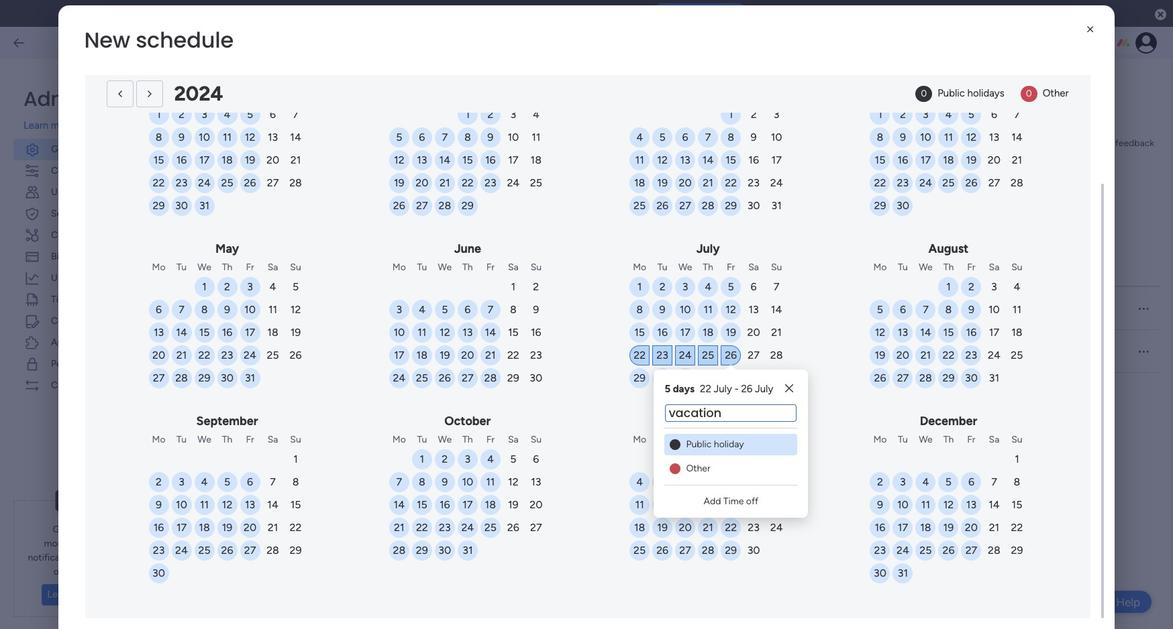 Task type: vqa. For each thing, say whether or not it's contained in the screenshot.


Task type: locate. For each thing, give the bounding box(es) containing it.
edit time off for account schedule
[[704, 303, 758, 314]]

2 horizontal spatial days
[[673, 383, 695, 395]]

6 button
[[263, 105, 283, 125], [984, 105, 1004, 125], [412, 128, 432, 148], [675, 128, 695, 148], [744, 277, 764, 297], [149, 300, 169, 320], [458, 300, 478, 320], [893, 300, 913, 320], [526, 450, 546, 470], [240, 472, 260, 493], [675, 472, 695, 493], [961, 472, 982, 493]]

learn
[[23, 119, 48, 132], [581, 174, 604, 186], [47, 589, 71, 600]]

1 vertical spatial edit
[[704, 346, 720, 357]]

give
[[1094, 138, 1113, 149]]

enable for enable desktop notifications on this computer
[[425, 7, 456, 19]]

off for add time off "button"
[[746, 496, 759, 507]]

june
[[454, 242, 481, 256]]

0 vertical spatial public
[[938, 87, 965, 99]]

th for september
[[222, 434, 232, 446]]

public holiday button
[[665, 434, 798, 455]]

1
[[157, 108, 161, 121], [465, 108, 470, 121], [729, 108, 733, 121], [878, 108, 882, 121], [202, 281, 207, 293], [511, 281, 516, 293], [637, 281, 642, 293], [946, 281, 951, 293], [293, 453, 298, 466], [420, 453, 424, 466], [729, 453, 733, 466], [1015, 453, 1019, 466]]

grid
[[220, 250, 1160, 630]]

2 button
[[172, 105, 192, 125], [480, 105, 501, 125], [744, 105, 764, 125], [893, 105, 913, 125], [217, 277, 237, 297], [526, 277, 546, 297], [652, 277, 673, 297], [961, 277, 982, 297], [435, 450, 455, 470], [744, 450, 764, 470], [149, 472, 169, 493], [870, 472, 890, 493]]

notifications
[[28, 552, 81, 564]]

2 edit from the top
[[704, 346, 720, 357]]

1 vertical spatial more
[[73, 589, 95, 600]]

mo for january
[[152, 89, 165, 101]]

edit time off button up -
[[704, 345, 824, 359]]

2 vertical spatial learn
[[47, 589, 71, 600]]

31
[[199, 199, 210, 212], [771, 199, 782, 212], [245, 372, 255, 385], [680, 372, 690, 385], [989, 372, 999, 385], [463, 544, 473, 557], [898, 567, 908, 580]]

time for add time off "button"
[[723, 496, 744, 507]]

1 button
[[149, 105, 169, 125], [458, 105, 478, 125], [721, 105, 741, 125], [870, 105, 890, 125], [194, 277, 214, 297], [503, 277, 523, 297], [630, 277, 650, 297], [939, 277, 959, 297], [286, 450, 306, 470], [412, 450, 432, 470], [721, 450, 741, 470], [1007, 450, 1027, 470]]

give feedback button
[[1070, 133, 1160, 154]]

0 vertical spatial edit time off
[[704, 303, 758, 314]]

new down account
[[234, 346, 253, 357]]

su for may
[[290, 262, 301, 273]]

25 button
[[217, 173, 237, 193], [526, 173, 546, 193], [939, 173, 959, 193], [630, 196, 650, 216], [263, 346, 283, 366], [698, 346, 718, 366], [1007, 346, 1027, 366], [412, 368, 432, 389], [480, 518, 501, 538], [194, 541, 214, 561], [630, 541, 650, 561], [916, 541, 936, 561]]

1 horizontal spatial to
[[864, 262, 873, 273]]

th for december
[[943, 434, 954, 446]]

su for june
[[531, 262, 542, 273]]

enable
[[425, 7, 456, 19], [675, 8, 702, 19]]

8
[[155, 131, 162, 144], [464, 131, 471, 144], [728, 131, 734, 144], [877, 131, 883, 144], [201, 303, 208, 316], [510, 303, 517, 316], [636, 303, 643, 316], [945, 303, 952, 316], [292, 476, 299, 489], [419, 476, 425, 489], [728, 476, 734, 489], [1014, 476, 1020, 489]]

days
[[410, 174, 430, 186], [499, 262, 519, 273], [673, 383, 695, 395]]

days up november
[[673, 383, 695, 395]]

create
[[223, 174, 251, 186]]

schedule right a
[[962, 303, 1000, 314]]

april
[[935, 69, 962, 84]]

tidy up
[[51, 294, 83, 305]]

18
[[222, 154, 233, 166], [531, 154, 542, 166], [943, 154, 954, 166], [634, 177, 645, 189], [267, 326, 278, 339], [703, 326, 714, 339], [1012, 326, 1023, 339], [417, 349, 428, 362], [485, 499, 496, 511], [199, 521, 210, 534], [634, 521, 645, 534], [920, 521, 931, 534]]

schedule up schedules,
[[283, 135, 381, 165]]

december
[[920, 414, 977, 429]]

1 vertical spatial public
[[686, 439, 712, 450]]

time inside "button"
[[723, 496, 744, 507]]

time
[[701, 262, 722, 273], [723, 303, 743, 314], [723, 346, 743, 357], [723, 496, 744, 507]]

2 0 from the left
[[1026, 88, 1032, 99]]

2 vertical spatial days
[[673, 383, 695, 395]]

public inside button
[[686, 439, 712, 450]]

1 vertical spatial new
[[234, 346, 253, 357]]

we for august
[[919, 262, 933, 273]]

holidays
[[968, 87, 1004, 99]]

more up the general
[[51, 119, 74, 132]]

sa for november
[[749, 434, 759, 446]]

1 horizontal spatial other
[[1043, 87, 1069, 99]]

2 horizontal spatial to
[[944, 303, 953, 314]]

sa
[[989, 89, 1000, 101], [268, 262, 278, 273], [508, 262, 519, 273], [749, 262, 759, 273], [989, 262, 1000, 273], [268, 434, 278, 446], [508, 434, 519, 446], [749, 434, 759, 446], [989, 434, 1000, 446]]

we for october
[[438, 434, 452, 446]]

0 horizontal spatial to
[[449, 174, 458, 186]]

0 vertical spatial more
[[51, 119, 74, 132]]

enable for enable now!
[[675, 8, 702, 19]]

31 button
[[194, 196, 214, 216], [767, 196, 787, 216], [240, 368, 260, 389], [675, 368, 695, 389], [984, 368, 1004, 389], [458, 541, 478, 561], [893, 564, 913, 584]]

assigned to
[[823, 262, 873, 273]]

19
[[245, 154, 255, 166], [966, 154, 977, 166], [394, 177, 404, 189], [657, 177, 668, 189], [290, 326, 301, 339], [726, 326, 736, 339], [440, 349, 450, 362], [875, 349, 885, 362], [508, 499, 519, 511], [222, 521, 232, 534], [657, 521, 668, 534], [943, 521, 954, 534]]

1 edit time off button from the top
[[704, 302, 824, 316]]

1 vertical spatial edit time off
[[704, 346, 758, 357]]

is
[[879, 303, 885, 314]]

tu for may
[[177, 262, 187, 273]]

0 vertical spatial other
[[1043, 87, 1069, 99]]

learn down on
[[47, 589, 71, 600]]

tu
[[177, 89, 187, 101], [177, 262, 187, 273], [417, 262, 427, 273], [658, 262, 668, 273], [898, 262, 908, 273], [509, 303, 519, 314], [509, 346, 519, 357], [177, 434, 187, 446], [417, 434, 427, 446], [658, 434, 668, 446], [898, 434, 908, 446]]

public down november
[[686, 439, 712, 450]]

10
[[199, 131, 210, 144], [508, 131, 519, 144], [771, 131, 782, 144], [920, 131, 931, 144], [244, 303, 256, 316], [680, 303, 691, 316], [989, 303, 1000, 316], [394, 326, 405, 339], [462, 476, 473, 489], [771, 476, 782, 489], [176, 499, 187, 511], [897, 499, 909, 511]]

schedule right account
[[272, 303, 310, 314]]

fr for december
[[967, 434, 976, 446]]

days for working days
[[499, 262, 519, 273]]

edit up the '5 days 22 july - 26 july'
[[704, 346, 720, 357]]

0 right the holidays
[[1026, 88, 1032, 99]]

public down april
[[938, 87, 965, 99]]

we for december
[[919, 434, 933, 446]]

schedule
[[136, 25, 234, 55], [283, 135, 381, 165], [272, 303, 310, 314], [962, 303, 1000, 314], [256, 346, 293, 357]]

enable inside enable now! button
[[675, 8, 702, 19]]

6
[[270, 108, 276, 121], [991, 108, 997, 121], [419, 131, 425, 144], [682, 131, 688, 144], [751, 281, 757, 293], [156, 303, 162, 316], [465, 303, 471, 316], [900, 303, 906, 316], [533, 453, 539, 466], [247, 476, 253, 489], [682, 476, 688, 489], [968, 476, 974, 489]]

learn inside button
[[47, 589, 71, 600]]

enable now! button
[[652, 4, 748, 24]]

enable desktop notifications on this computer
[[425, 7, 642, 19]]

directly
[[83, 552, 114, 564]]

New schedule field
[[81, 22, 773, 58]]

grid containing schedule
[[220, 250, 1160, 630]]

add time off button
[[665, 491, 798, 512]]

off inside "button"
[[746, 496, 759, 507]]

new schedule inside new schedule button
[[234, 346, 293, 357]]

0 horizontal spatial other
[[686, 463, 711, 474]]

edit for account schedule
[[704, 303, 720, 314]]

new schedule down account schedule
[[234, 346, 293, 357]]

0 vertical spatial to
[[449, 174, 458, 186]]

we for january
[[198, 89, 211, 101]]

sa for october
[[508, 434, 519, 446]]

th
[[222, 89, 232, 101], [943, 89, 954, 101], [222, 262, 232, 273], [462, 262, 473, 273], [703, 262, 713, 273], [943, 262, 954, 273], [222, 434, 232, 446], [462, 434, 473, 446], [703, 434, 713, 446], [943, 434, 954, 446]]

days right 'working'
[[499, 262, 519, 273]]

1 horizontal spatial public
[[938, 87, 965, 99]]

0 left the public holidays on the right top of the page
[[921, 88, 927, 99]]

days left off,
[[410, 174, 430, 186]]

days inside row
[[499, 262, 519, 273]]

20
[[266, 154, 279, 166], [988, 154, 1001, 166], [416, 177, 428, 189], [679, 177, 692, 189], [747, 326, 760, 339], [152, 349, 165, 362], [461, 349, 474, 362], [897, 349, 909, 362], [530, 499, 543, 511], [244, 521, 256, 534], [679, 521, 692, 534], [965, 521, 978, 534]]

0 vertical spatial learn
[[23, 119, 48, 132]]

0 for other
[[1026, 88, 1032, 99]]

2 vertical spatial to
[[944, 303, 953, 314]]

3
[[201, 108, 207, 121], [510, 108, 516, 121], [774, 108, 780, 121], [923, 108, 929, 121], [247, 281, 253, 293], [682, 281, 688, 293], [991, 281, 997, 293], [396, 303, 402, 316], [465, 453, 471, 466], [774, 453, 780, 466], [179, 476, 184, 489], [900, 476, 906, 489]]

more down slack
[[73, 589, 95, 600]]

tidy
[[51, 294, 69, 305]]

schedule down account schedule
[[256, 346, 293, 357]]

tu for october
[[417, 434, 427, 446]]

0 horizontal spatial 0
[[921, 88, 927, 99]]

new schedule up 2024
[[84, 25, 234, 55]]

1 vertical spatial to
[[864, 262, 873, 273]]

row containing account schedule
[[223, 287, 1160, 330]]

0 vertical spatial days
[[410, 174, 430, 186]]

22
[[153, 177, 165, 189], [462, 177, 474, 189], [725, 177, 737, 189], [874, 177, 886, 189], [198, 349, 210, 362], [507, 349, 519, 362], [634, 349, 646, 362], [943, 349, 955, 362], [700, 383, 711, 395], [290, 521, 302, 534], [416, 521, 428, 534], [725, 521, 737, 534], [1011, 521, 1023, 534]]

22 button
[[149, 173, 169, 193], [458, 173, 478, 193], [721, 173, 741, 193], [870, 173, 890, 193], [194, 346, 214, 366], [503, 346, 523, 366], [630, 346, 650, 366], [939, 346, 959, 366], [286, 518, 306, 538], [412, 518, 432, 538], [721, 518, 741, 538], [1007, 518, 1027, 538]]

mo for october
[[393, 434, 406, 446]]

monday.com
[[44, 538, 98, 550]]

july
[[696, 242, 720, 256], [714, 383, 732, 395], [755, 383, 773, 395]]

2 edit time off from the top
[[704, 346, 758, 357]]

learn inside 'administration learn more'
[[23, 119, 48, 132]]

1 vertical spatial days
[[499, 262, 519, 273]]

this
[[575, 7, 593, 19]]

1 edit from the top
[[704, 303, 720, 314]]

19 button
[[240, 150, 260, 170], [961, 150, 982, 170], [389, 173, 409, 193], [652, 173, 673, 193], [286, 323, 306, 343], [721, 323, 741, 343], [435, 346, 455, 366], [870, 346, 890, 366], [503, 495, 523, 515], [217, 518, 237, 538], [652, 518, 673, 538], [939, 518, 959, 538]]

16
[[176, 154, 187, 166], [485, 154, 496, 166], [749, 154, 759, 166], [898, 154, 908, 166], [222, 326, 232, 339], [531, 326, 541, 339], [657, 326, 668, 339], [966, 326, 977, 339], [440, 499, 450, 511], [749, 499, 759, 511], [153, 521, 164, 534], [875, 521, 885, 534]]

schedule up 2024
[[136, 25, 234, 55]]

we
[[198, 89, 211, 101], [919, 89, 933, 101], [198, 262, 211, 273], [438, 262, 452, 273], [678, 262, 692, 273], [919, 262, 933, 273], [530, 303, 544, 314], [530, 346, 544, 357], [198, 434, 211, 446], [438, 434, 452, 446], [678, 434, 692, 446], [919, 434, 933, 446]]

1 horizontal spatial new
[[234, 346, 253, 357]]

12
[[245, 131, 255, 144], [966, 131, 977, 144], [394, 154, 404, 166], [657, 154, 668, 166], [290, 303, 301, 316], [726, 303, 736, 316], [440, 326, 450, 339], [875, 326, 885, 339], [508, 476, 519, 489], [222, 499, 232, 511], [943, 499, 954, 511]]

su for august
[[1012, 262, 1023, 273]]

tu for september
[[177, 434, 187, 446]]

0 vertical spatial new
[[84, 25, 130, 55]]

other inside button
[[686, 463, 711, 474]]

1 edit time off from the top
[[704, 303, 758, 314]]

give feedback
[[1094, 138, 1154, 149]]

0 vertical spatial edit
[[704, 303, 720, 314]]

11
[[223, 131, 232, 144], [532, 131, 541, 144], [944, 131, 953, 144], [635, 154, 644, 166], [268, 303, 277, 316], [704, 303, 713, 316], [1013, 303, 1022, 316], [418, 326, 426, 339], [486, 476, 495, 489], [200, 499, 209, 511], [635, 499, 644, 511], [921, 499, 930, 511]]

to right off,
[[449, 174, 458, 186]]

0 vertical spatial edit time off button
[[704, 302, 824, 316]]

21 button
[[286, 150, 306, 170], [1007, 150, 1027, 170], [435, 173, 455, 193], [698, 173, 718, 193], [767, 323, 787, 343], [172, 346, 192, 366], [480, 346, 501, 366], [916, 346, 936, 366], [263, 518, 283, 538], [389, 518, 409, 538], [698, 518, 718, 538], [984, 518, 1004, 538]]

edit time off down time off
[[704, 303, 758, 314]]

edit time off up -
[[704, 346, 758, 357]]

enable up new schedule field at the top of the page
[[425, 7, 456, 19]]

24 button
[[194, 173, 214, 193], [503, 173, 523, 193], [767, 173, 787, 193], [916, 173, 936, 193], [240, 346, 260, 366], [675, 346, 695, 366], [984, 346, 1004, 366], [389, 368, 409, 389], [458, 518, 478, 538], [767, 518, 787, 538], [172, 541, 192, 561], [893, 541, 913, 561]]

we for september
[[198, 434, 211, 446]]

fr for august
[[967, 262, 976, 273]]

0 horizontal spatial public
[[686, 439, 712, 450]]

1 vertical spatial new schedule
[[234, 346, 293, 357]]

1 horizontal spatial enable
[[675, 8, 702, 19]]

learn left more
[[581, 174, 604, 186]]

25
[[221, 177, 233, 189], [530, 177, 542, 189], [943, 177, 955, 189], [634, 199, 646, 212], [267, 349, 279, 362], [702, 349, 714, 362], [1011, 349, 1023, 362], [416, 372, 428, 385], [484, 521, 497, 534], [198, 544, 210, 557], [634, 544, 646, 557], [920, 544, 932, 557]]

26 button
[[240, 173, 260, 193], [961, 173, 982, 193], [389, 196, 409, 216], [652, 196, 673, 216], [286, 346, 306, 366], [721, 346, 741, 366], [435, 368, 455, 389], [870, 368, 890, 389], [503, 518, 523, 538], [217, 541, 237, 561], [652, 541, 673, 561], [939, 541, 959, 561]]

help
[[1116, 596, 1140, 609]]

time for edit time off button corresponding to account schedule
[[723, 303, 743, 314]]

create and assign work schedules, including days off, to different teams or locations. learn more
[[223, 174, 628, 186]]

20 button
[[263, 150, 283, 170], [984, 150, 1004, 170], [412, 173, 432, 193], [675, 173, 695, 193], [744, 323, 764, 343], [149, 346, 169, 366], [458, 346, 478, 366], [893, 346, 913, 366], [526, 495, 546, 515], [240, 518, 260, 538], [675, 518, 695, 538], [961, 518, 982, 538]]

more inside button
[[73, 589, 95, 600]]

17 button
[[194, 150, 214, 170], [503, 150, 523, 170], [767, 150, 787, 170], [916, 150, 936, 170], [240, 323, 260, 343], [675, 323, 695, 343], [984, 323, 1004, 343], [389, 346, 409, 366], [458, 495, 478, 515], [172, 518, 192, 538], [893, 518, 913, 538]]

sa for may
[[268, 262, 278, 273]]

fr for june
[[486, 262, 495, 273]]

we for july
[[678, 262, 692, 273]]

enable now!
[[675, 8, 726, 19]]

0 horizontal spatial days
[[410, 174, 430, 186]]

1 horizontal spatial 0
[[1026, 88, 1032, 99]]

enable left now!
[[675, 8, 702, 19]]

get
[[53, 524, 69, 535]]

edit time off button down time off
[[704, 302, 824, 316]]

row
[[220, 250, 1160, 287], [223, 287, 1160, 330], [223, 330, 1160, 373]]

1 horizontal spatial days
[[499, 262, 519, 273]]

to left a
[[944, 303, 953, 314]]

schedule inside button
[[256, 346, 293, 357]]

fr
[[967, 89, 976, 101], [246, 262, 254, 273], [486, 262, 495, 273], [727, 262, 735, 273], [967, 262, 976, 273], [246, 434, 254, 446], [486, 434, 495, 446], [727, 434, 735, 446], [967, 434, 976, 446]]

0
[[921, 88, 927, 99], [1026, 88, 1032, 99]]

new inside button
[[234, 346, 253, 357]]

8 button
[[149, 128, 169, 148], [458, 128, 478, 148], [721, 128, 741, 148], [870, 128, 890, 148], [194, 300, 214, 320], [503, 300, 523, 320], [630, 300, 650, 320], [939, 300, 959, 320], [286, 472, 306, 493], [412, 472, 432, 493], [721, 472, 741, 493], [1007, 472, 1027, 493]]

1 vertical spatial other
[[686, 463, 711, 474]]

edit time off
[[704, 303, 758, 314], [704, 346, 758, 357]]

and
[[254, 174, 269, 186]]

su for july
[[771, 262, 782, 273]]

1 vertical spatial edit time off button
[[704, 345, 824, 359]]

29
[[153, 199, 165, 212], [462, 199, 474, 212], [725, 199, 737, 212], [874, 199, 886, 212], [198, 372, 210, 385], [507, 372, 519, 385], [634, 372, 646, 385], [943, 372, 955, 385], [290, 544, 302, 557], [416, 544, 428, 557], [725, 544, 737, 557], [1011, 544, 1023, 557]]

kendall parks image
[[1136, 32, 1157, 54]]

schedule inside button
[[272, 303, 310, 314]]

or
[[527, 174, 536, 186]]

5
[[247, 108, 253, 121], [968, 108, 975, 121], [396, 131, 402, 144], [659, 131, 666, 144], [293, 281, 299, 293], [728, 281, 734, 293], [442, 303, 448, 316], [877, 303, 883, 316], [665, 383, 671, 395], [510, 453, 516, 466], [224, 476, 230, 489], [659, 476, 666, 489], [946, 476, 952, 489]]

30 button
[[172, 196, 192, 216], [744, 196, 764, 216], [893, 196, 913, 216], [217, 368, 237, 389], [526, 368, 546, 389], [652, 368, 673, 389], [961, 368, 982, 389], [435, 541, 455, 561], [744, 541, 764, 561], [149, 564, 169, 584], [870, 564, 890, 584]]

2 edit time off button from the top
[[704, 345, 824, 359]]

1 0 from the left
[[921, 88, 927, 99]]

march
[[691, 69, 726, 84]]

row group
[[223, 287, 1160, 373]]

july left -
[[714, 383, 732, 395]]

time for new schedule edit time off button
[[723, 346, 743, 357]]

learn down administration
[[23, 119, 48, 132]]

0 vertical spatial new schedule
[[84, 25, 234, 55]]

new schedule dialog
[[0, 0, 1173, 630]]

su for december
[[1012, 434, 1023, 446]]

23 button
[[172, 173, 192, 193], [480, 173, 501, 193], [744, 173, 764, 193], [893, 173, 913, 193], [217, 346, 237, 366], [526, 346, 546, 366], [652, 346, 673, 366], [961, 346, 982, 366], [435, 518, 455, 538], [744, 518, 764, 538], [149, 541, 169, 561], [870, 541, 890, 561]]

edit down time off
[[704, 303, 720, 314]]

18 button
[[217, 150, 237, 170], [526, 150, 546, 170], [939, 150, 959, 170], [630, 173, 650, 193], [263, 323, 283, 343], [698, 323, 718, 343], [1007, 323, 1027, 343], [412, 346, 432, 366], [480, 495, 501, 515], [194, 518, 214, 538], [630, 518, 650, 538], [916, 518, 936, 538]]

new up administration
[[84, 25, 130, 55]]

public
[[938, 87, 965, 99], [686, 439, 712, 450]]

row containing schedule
[[220, 250, 1160, 287]]

dapulse close image
[[1155, 8, 1166, 21]]

days inside new schedule document
[[673, 383, 695, 395]]

to right assigned
[[864, 262, 873, 273]]

fr for july
[[727, 262, 735, 273]]

schedule inside field
[[136, 25, 234, 55]]

0 horizontal spatial enable
[[425, 7, 456, 19]]

may
[[215, 242, 239, 256]]

up
[[71, 294, 83, 305]]

0 horizontal spatial new
[[84, 25, 130, 55]]



Task type: describe. For each thing, give the bounding box(es) containing it.
off for edit time off button corresponding to account schedule
[[746, 303, 758, 314]]

who
[[858, 303, 876, 314]]

learn more link
[[23, 118, 169, 133]]

mo for june
[[393, 262, 406, 273]]

back to workspace image
[[12, 36, 26, 50]]

sa for september
[[268, 434, 278, 446]]

account
[[77, 380, 112, 391]]

we for june
[[438, 262, 452, 273]]

on
[[559, 7, 573, 19]]

0 for public holidays
[[921, 88, 927, 99]]

cross account copier
[[51, 380, 141, 391]]

we for november
[[678, 434, 692, 446]]

august
[[929, 242, 969, 256]]

working
[[462, 262, 497, 273]]

work schedule
[[223, 135, 381, 165]]

get your monday.com notifications directly on slack
[[28, 524, 114, 578]]

locations.
[[538, 174, 579, 186]]

administration
[[23, 85, 169, 113]]

sa for december
[[989, 434, 1000, 446]]

apps
[[51, 337, 73, 348]]

including
[[370, 174, 408, 186]]

fr for november
[[727, 434, 735, 446]]

th for january
[[222, 89, 232, 101]]

february
[[443, 69, 493, 84]]

fr for september
[[246, 434, 254, 446]]

on
[[54, 566, 64, 578]]

mo for may
[[152, 262, 165, 273]]

days for 5 days 22 july - 26 july
[[673, 383, 695, 395]]

tu for december
[[898, 434, 908, 446]]

su for october
[[531, 434, 542, 446]]

public holiday
[[686, 439, 744, 450]]

assign
[[272, 174, 298, 186]]

-
[[735, 383, 739, 395]]

general
[[51, 143, 84, 155]]

customization
[[51, 165, 112, 176]]

th for august
[[943, 262, 954, 273]]

not
[[888, 303, 902, 314]]

computer
[[596, 7, 642, 19]]

sa for june
[[508, 262, 519, 273]]

tu for august
[[898, 262, 908, 273]]

tu for november
[[658, 434, 668, 446]]

schedule
[[238, 262, 277, 273]]

slack
[[67, 566, 89, 578]]

edit time off for new schedule
[[704, 346, 758, 357]]

close image
[[1084, 23, 1097, 36]]

fr for october
[[486, 434, 495, 446]]

teams
[[499, 174, 525, 186]]

tu for january
[[177, 89, 187, 101]]

time off
[[701, 262, 736, 273]]

a
[[955, 303, 960, 314]]

sa for august
[[989, 262, 1000, 273]]

th for november
[[703, 434, 713, 446]]

learn more button
[[41, 584, 101, 606]]

july right -
[[755, 383, 773, 395]]

su for november
[[771, 434, 782, 446]]

row containing new schedule
[[223, 330, 1160, 373]]

new inside field
[[84, 25, 130, 55]]

desktop
[[458, 7, 496, 19]]

billing
[[51, 251, 76, 262]]

learn more link
[[581, 174, 628, 186]]

public for public holiday
[[686, 439, 712, 450]]

Time off name field
[[665, 404, 797, 422]]

usage stats
[[51, 272, 100, 284]]

other button
[[665, 458, 798, 480]]

account
[[234, 303, 269, 314]]

notifications
[[498, 7, 557, 19]]

work
[[223, 135, 278, 165]]

mo for august
[[873, 262, 887, 273]]

2024
[[174, 82, 223, 106]]

public for public holidays
[[938, 87, 965, 99]]

holiday
[[714, 439, 744, 450]]

directory
[[88, 315, 126, 327]]

th for june
[[462, 262, 473, 273]]

su for september
[[290, 434, 301, 446]]

more
[[606, 174, 628, 186]]

mo for december
[[873, 434, 887, 446]]

july up time off
[[696, 242, 720, 256]]

stats
[[80, 272, 100, 284]]

users
[[51, 186, 75, 198]]

edit for new schedule
[[704, 346, 720, 357]]

content
[[51, 315, 86, 327]]

public holidays
[[938, 87, 1004, 99]]

account schedule
[[234, 303, 310, 314]]

anyone who is not assigned to a schedule
[[824, 303, 1000, 314]]

schedules,
[[323, 174, 367, 186]]

january
[[205, 69, 250, 84]]

mo for july
[[633, 262, 646, 273]]

assigned
[[823, 262, 862, 273]]

off for new schedule edit time off button
[[746, 346, 758, 357]]

more inside 'administration learn more'
[[51, 119, 74, 132]]

permissions
[[51, 358, 101, 369]]

1 vertical spatial learn
[[581, 174, 604, 186]]

different
[[460, 174, 497, 186]]

edit time off button for new schedule
[[704, 345, 824, 359]]

fr for may
[[246, 262, 254, 273]]

usage
[[51, 272, 77, 284]]

help button
[[1105, 591, 1152, 613]]

feedback
[[1115, 138, 1154, 149]]

tu for june
[[417, 262, 427, 273]]

work
[[300, 174, 321, 186]]

th for october
[[462, 434, 473, 446]]

cross
[[51, 380, 75, 391]]

we for may
[[198, 262, 211, 273]]

tu for july
[[658, 262, 668, 273]]

anyone
[[824, 303, 856, 314]]

off,
[[432, 174, 447, 186]]

mo for september
[[152, 434, 165, 446]]

assigned
[[904, 303, 941, 314]]

security
[[51, 208, 86, 219]]

new schedule button
[[223, 334, 463, 369]]

sa for july
[[749, 262, 759, 273]]

administration learn more
[[23, 85, 169, 132]]

edit time off button for account schedule
[[704, 302, 824, 316]]

copier
[[114, 380, 141, 391]]

to inside row group
[[944, 303, 953, 314]]

learn more
[[47, 589, 95, 600]]

new schedule document
[[59, 0, 1115, 630]]

new schedule inside new schedule field
[[84, 25, 234, 55]]

september
[[196, 414, 258, 429]]

november
[[679, 414, 737, 429]]

content directory
[[51, 315, 126, 327]]

row group containing account schedule
[[223, 287, 1160, 373]]

mo for november
[[633, 434, 646, 446]]

working days
[[462, 262, 519, 273]]

october
[[445, 414, 491, 429]]

add time off
[[704, 496, 759, 507]]

connections
[[51, 229, 105, 241]]

th for july
[[703, 262, 713, 273]]

5 days 22 july - 26 july
[[665, 383, 773, 395]]

your
[[71, 524, 90, 535]]

th for may
[[222, 262, 232, 273]]



